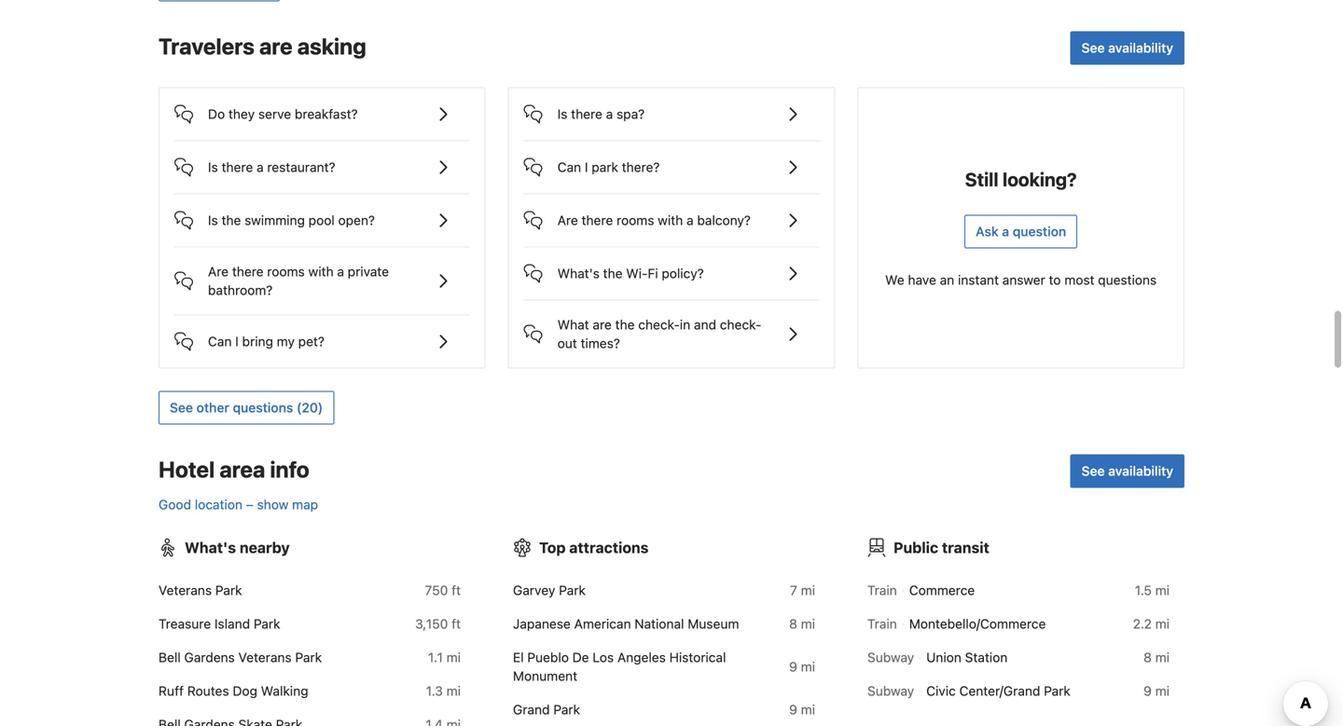 Task type: vqa. For each thing, say whether or not it's contained in the screenshot.
Car
no



Task type: describe. For each thing, give the bounding box(es) containing it.
answer
[[1002, 272, 1045, 288]]

los
[[593, 650, 614, 665]]

are there rooms with a private bathroom?
[[208, 264, 389, 298]]

routes
[[187, 683, 229, 699]]

american
[[574, 616, 631, 632]]

we
[[885, 272, 904, 288]]

train for commerce
[[867, 583, 897, 598]]

see availability for info
[[1082, 463, 1173, 479]]

looking?
[[1003, 168, 1077, 190]]

location
[[195, 497, 242, 512]]

see for hotel area info
[[1082, 463, 1105, 479]]

area
[[219, 456, 265, 482]]

1.5 mi
[[1135, 583, 1170, 598]]

what
[[557, 317, 589, 332]]

my
[[277, 334, 295, 349]]

de
[[572, 650, 589, 665]]

0 horizontal spatial 8 mi
[[789, 616, 815, 632]]

ruff routes dog walking
[[159, 683, 308, 699]]

out
[[557, 336, 577, 351]]

can i park there?
[[557, 159, 660, 175]]

spa?
[[617, 106, 645, 122]]

restaurant?
[[267, 159, 335, 175]]

island
[[214, 616, 250, 632]]

what are the check-in and check- out times? button
[[524, 301, 819, 353]]

pool
[[308, 212, 335, 228]]

see availability button for travelers are asking
[[1070, 31, 1184, 65]]

nearby
[[240, 539, 290, 557]]

top
[[539, 539, 566, 557]]

3,150 ft
[[415, 616, 461, 632]]

the for swimming
[[222, 212, 241, 228]]

3,150
[[415, 616, 448, 632]]

hotel area info
[[159, 456, 309, 482]]

i for park
[[585, 159, 588, 175]]

subway for civic center/grand park
[[867, 683, 914, 699]]

transit
[[942, 539, 989, 557]]

civic
[[926, 683, 956, 699]]

1.1 mi
[[428, 650, 461, 665]]

what's for what's nearby
[[185, 539, 236, 557]]

attractions
[[569, 539, 649, 557]]

rooms for private
[[267, 264, 305, 279]]

is there a restaurant?
[[208, 159, 335, 175]]

1.3 mi
[[426, 683, 461, 699]]

bell
[[159, 650, 181, 665]]

travelers
[[159, 33, 254, 59]]

breakfast?
[[295, 106, 358, 122]]

are there rooms with a private bathroom? button
[[174, 247, 470, 300]]

do they serve breakfast?
[[208, 106, 358, 122]]

public
[[893, 539, 938, 557]]

is for is there a spa?
[[557, 106, 567, 122]]

park right grand
[[553, 702, 580, 717]]

are there rooms with a balcony?
[[557, 212, 751, 228]]

are for are there rooms with a balcony?
[[557, 212, 578, 228]]

commerce
[[909, 583, 975, 598]]

with for balcony?
[[658, 212, 683, 228]]

0 horizontal spatial 8
[[789, 616, 797, 632]]

good location – show map
[[159, 497, 318, 512]]

1.3
[[426, 683, 443, 699]]

japanese american national museum
[[513, 616, 739, 632]]

park right island
[[254, 616, 280, 632]]

union station
[[926, 650, 1008, 665]]

still looking?
[[965, 168, 1077, 190]]

other
[[196, 400, 229, 415]]

times?
[[581, 336, 620, 351]]

serve
[[258, 106, 291, 122]]

see availability button for hotel area info
[[1070, 454, 1184, 488]]

what's the wi-fi policy? button
[[524, 247, 819, 285]]

bathroom?
[[208, 282, 273, 298]]

park
[[592, 159, 618, 175]]

they
[[228, 106, 255, 122]]

open?
[[338, 212, 375, 228]]

montebello/commerce
[[909, 616, 1046, 632]]

can i bring my pet? button
[[174, 316, 470, 353]]

hotel
[[159, 456, 215, 482]]

do
[[208, 106, 225, 122]]

2 check- from the left
[[720, 317, 761, 332]]

1 horizontal spatial veterans
[[238, 650, 292, 665]]

the inside what are the check-in and check- out times?
[[615, 317, 635, 332]]

are there rooms with a balcony? button
[[524, 194, 819, 232]]

fi
[[648, 266, 658, 281]]

historical
[[669, 650, 726, 665]]

(20)
[[297, 400, 323, 415]]

balcony?
[[697, 212, 751, 228]]

2.2 mi
[[1133, 616, 1170, 632]]

japanese
[[513, 616, 571, 632]]

museum
[[688, 616, 739, 632]]

7
[[790, 583, 797, 598]]

the for wi-
[[603, 266, 623, 281]]

most
[[1064, 272, 1094, 288]]

still
[[965, 168, 998, 190]]

is for is the swimming pool open?
[[208, 212, 218, 228]]

a inside is there a restaurant? button
[[257, 159, 264, 175]]

bring
[[242, 334, 273, 349]]



Task type: locate. For each thing, give the bounding box(es) containing it.
can i bring my pet?
[[208, 334, 325, 349]]

can left 'park'
[[557, 159, 581, 175]]

is for is there a restaurant?
[[208, 159, 218, 175]]

veterans
[[159, 583, 212, 598], [238, 650, 292, 665]]

a left spa? at the left
[[606, 106, 613, 122]]

0 vertical spatial availability
[[1108, 40, 1173, 55]]

0 vertical spatial 8
[[789, 616, 797, 632]]

8 mi down 2.2 mi
[[1143, 650, 1170, 665]]

1 vertical spatial availability
[[1108, 463, 1173, 479]]

national
[[634, 616, 684, 632]]

subway left civic
[[867, 683, 914, 699]]

union
[[926, 650, 961, 665]]

0 vertical spatial see availability
[[1082, 40, 1173, 55]]

are inside are there rooms with a private bathroom?
[[208, 264, 229, 279]]

bell gardens veterans park
[[159, 650, 322, 665]]

are up bathroom?
[[208, 264, 229, 279]]

park right center/grand
[[1044, 683, 1071, 699]]

pet?
[[298, 334, 325, 349]]

what's up 'what'
[[557, 266, 600, 281]]

questions left the (20)
[[233, 400, 293, 415]]

1 horizontal spatial what's
[[557, 266, 600, 281]]

is inside button
[[557, 106, 567, 122]]

2 ft from the top
[[452, 616, 461, 632]]

there inside are there rooms with a private bathroom?
[[232, 264, 264, 279]]

map
[[292, 497, 318, 512]]

1 vertical spatial 8
[[1143, 650, 1152, 665]]

subway left "union"
[[867, 650, 914, 665]]

is there a spa?
[[557, 106, 645, 122]]

are down can i park there? on the top of the page
[[557, 212, 578, 228]]

ft right 3,150
[[452, 616, 461, 632]]

2 availability from the top
[[1108, 463, 1173, 479]]

is the swimming pool open?
[[208, 212, 375, 228]]

0 vertical spatial the
[[222, 212, 241, 228]]

8 down 7
[[789, 616, 797, 632]]

there for is there a spa?
[[571, 106, 602, 122]]

1 availability from the top
[[1108, 40, 1173, 55]]

0 horizontal spatial can
[[208, 334, 232, 349]]

0 vertical spatial train
[[867, 583, 897, 598]]

the left "wi-"
[[603, 266, 623, 281]]

private
[[348, 264, 389, 279]]

civic center/grand park
[[926, 683, 1071, 699]]

with inside are there rooms with a private bathroom?
[[308, 264, 334, 279]]

1 vertical spatial the
[[603, 266, 623, 281]]

a right ask
[[1002, 224, 1009, 239]]

the up times?
[[615, 317, 635, 332]]

a inside are there rooms with a private bathroom?
[[337, 264, 344, 279]]

mi
[[801, 583, 815, 598], [1155, 583, 1170, 598], [801, 616, 815, 632], [1155, 616, 1170, 632], [446, 650, 461, 665], [1155, 650, 1170, 665], [801, 659, 815, 675], [446, 683, 461, 699], [1155, 683, 1170, 699], [801, 702, 815, 717]]

1 vertical spatial see
[[170, 400, 193, 415]]

2 train from the top
[[867, 616, 897, 632]]

see for travelers are asking
[[1082, 40, 1105, 55]]

2 see availability button from the top
[[1070, 454, 1184, 488]]

0 horizontal spatial rooms
[[267, 264, 305, 279]]

good
[[159, 497, 191, 512]]

8 mi
[[789, 616, 815, 632], [1143, 650, 1170, 665]]

2 subway from the top
[[867, 683, 914, 699]]

9 mi for top attractions
[[789, 702, 815, 717]]

1 vertical spatial are
[[593, 317, 612, 332]]

question
[[1013, 224, 1066, 239]]

8 mi down 7 mi
[[789, 616, 815, 632]]

0 vertical spatial 9 mi
[[789, 659, 815, 675]]

1 vertical spatial ft
[[452, 616, 461, 632]]

0 vertical spatial subway
[[867, 650, 914, 665]]

0 horizontal spatial are
[[259, 33, 293, 59]]

a
[[606, 106, 613, 122], [257, 159, 264, 175], [686, 212, 694, 228], [1002, 224, 1009, 239], [337, 264, 344, 279]]

i left bring
[[235, 334, 239, 349]]

the left swimming
[[222, 212, 241, 228]]

1 vertical spatial can
[[208, 334, 232, 349]]

rooms up bathroom?
[[267, 264, 305, 279]]

a left balcony?
[[686, 212, 694, 228]]

1 see availability button from the top
[[1070, 31, 1184, 65]]

there for are there rooms with a balcony?
[[582, 212, 613, 228]]

0 vertical spatial 8 mi
[[789, 616, 815, 632]]

what's the wi-fi policy?
[[557, 266, 704, 281]]

1 vertical spatial are
[[208, 264, 229, 279]]

ask a question button
[[964, 215, 1077, 248]]

walking
[[261, 683, 308, 699]]

is left spa? at the left
[[557, 106, 567, 122]]

what's for what's the wi-fi policy?
[[557, 266, 600, 281]]

i for bring
[[235, 334, 239, 349]]

1 horizontal spatial with
[[658, 212, 683, 228]]

0 vertical spatial is
[[557, 106, 567, 122]]

veterans park
[[159, 583, 242, 598]]

0 horizontal spatial veterans
[[159, 583, 212, 598]]

questions right most
[[1098, 272, 1157, 288]]

is down do
[[208, 159, 218, 175]]

there for are there rooms with a private bathroom?
[[232, 264, 264, 279]]

9 for public transit
[[1144, 683, 1152, 699]]

park up island
[[215, 583, 242, 598]]

can left bring
[[208, 334, 232, 349]]

monument
[[513, 669, 577, 684]]

the
[[222, 212, 241, 228], [603, 266, 623, 281], [615, 317, 635, 332]]

a inside is there a spa? button
[[606, 106, 613, 122]]

ft
[[452, 583, 461, 598], [452, 616, 461, 632]]

0 vertical spatial see availability button
[[1070, 31, 1184, 65]]

7 mi
[[790, 583, 815, 598]]

can for can i park there?
[[557, 159, 581, 175]]

9
[[789, 659, 797, 675], [1144, 683, 1152, 699], [789, 702, 797, 717]]

0 vertical spatial questions
[[1098, 272, 1157, 288]]

in
[[680, 317, 690, 332]]

2 vertical spatial 9
[[789, 702, 797, 717]]

1 vertical spatial 9
[[1144, 683, 1152, 699]]

0 horizontal spatial questions
[[233, 400, 293, 415]]

2.2
[[1133, 616, 1152, 632]]

8 down 2.2 mi
[[1143, 650, 1152, 665]]

0 horizontal spatial what's
[[185, 539, 236, 557]]

1 horizontal spatial rooms
[[617, 212, 654, 228]]

questions inside button
[[233, 400, 293, 415]]

0 horizontal spatial are
[[208, 264, 229, 279]]

a inside are there rooms with a balcony? button
[[686, 212, 694, 228]]

gardens
[[184, 650, 235, 665]]

policy?
[[662, 266, 704, 281]]

are for asking
[[259, 33, 293, 59]]

are
[[557, 212, 578, 228], [208, 264, 229, 279]]

1 vertical spatial see availability
[[1082, 463, 1173, 479]]

there for is there a restaurant?
[[222, 159, 253, 175]]

grand park
[[513, 702, 580, 717]]

with for private
[[308, 264, 334, 279]]

1 vertical spatial see availability button
[[1070, 454, 1184, 488]]

travelers are asking
[[159, 33, 366, 59]]

1 horizontal spatial are
[[557, 212, 578, 228]]

are for the
[[593, 317, 612, 332]]

750 ft
[[425, 583, 461, 598]]

1 ft from the top
[[452, 583, 461, 598]]

a left private
[[337, 264, 344, 279]]

2 see availability from the top
[[1082, 463, 1173, 479]]

1 horizontal spatial questions
[[1098, 272, 1157, 288]]

1.5
[[1135, 583, 1152, 598]]

see availability for asking
[[1082, 40, 1173, 55]]

1 vertical spatial rooms
[[267, 264, 305, 279]]

1 check- from the left
[[638, 317, 680, 332]]

wi-
[[626, 266, 648, 281]]

what's inside what's the wi-fi policy? button
[[557, 266, 600, 281]]

veterans up walking
[[238, 650, 292, 665]]

instant
[[958, 272, 999, 288]]

rooms inside button
[[617, 212, 654, 228]]

are up times?
[[593, 317, 612, 332]]

0 vertical spatial i
[[585, 159, 588, 175]]

we have an instant answer to most questions
[[885, 272, 1157, 288]]

treasure island park
[[159, 616, 280, 632]]

can for can i bring my pet?
[[208, 334, 232, 349]]

good location – show map link
[[159, 497, 318, 512]]

0 vertical spatial see
[[1082, 40, 1105, 55]]

are for are there rooms with a private bathroom?
[[208, 264, 229, 279]]

there down 'park'
[[582, 212, 613, 228]]

el
[[513, 650, 524, 665]]

0 vertical spatial rooms
[[617, 212, 654, 228]]

1 horizontal spatial can
[[557, 159, 581, 175]]

is left swimming
[[208, 212, 218, 228]]

garvey
[[513, 583, 555, 598]]

are
[[259, 33, 293, 59], [593, 317, 612, 332]]

is there a spa? button
[[524, 88, 819, 125]]

with left private
[[308, 264, 334, 279]]

i left 'park'
[[585, 159, 588, 175]]

1 see availability from the top
[[1082, 40, 1173, 55]]

park
[[215, 583, 242, 598], [559, 583, 586, 598], [254, 616, 280, 632], [295, 650, 322, 665], [1044, 683, 1071, 699], [553, 702, 580, 717]]

9 for top attractions
[[789, 702, 797, 717]]

9 mi for public transit
[[1144, 683, 1170, 699]]

grand
[[513, 702, 550, 717]]

1 vertical spatial 9 mi
[[1144, 683, 1170, 699]]

treasure
[[159, 616, 211, 632]]

1 horizontal spatial 8 mi
[[1143, 650, 1170, 665]]

1 train from the top
[[867, 583, 897, 598]]

ft for 3,150 ft
[[452, 616, 461, 632]]

0 vertical spatial are
[[259, 33, 293, 59]]

2 vertical spatial see
[[1082, 463, 1105, 479]]

a left restaurant?
[[257, 159, 264, 175]]

park right garvey
[[559, 583, 586, 598]]

is there a restaurant? button
[[174, 141, 470, 178]]

1 vertical spatial i
[[235, 334, 239, 349]]

rooms for balcony?
[[617, 212, 654, 228]]

to
[[1049, 272, 1061, 288]]

1 vertical spatial subway
[[867, 683, 914, 699]]

ft right 750
[[452, 583, 461, 598]]

1 horizontal spatial i
[[585, 159, 588, 175]]

0 vertical spatial with
[[658, 212, 683, 228]]

0 vertical spatial ft
[[452, 583, 461, 598]]

garvey park
[[513, 583, 586, 598]]

are left asking
[[259, 33, 293, 59]]

1 vertical spatial is
[[208, 159, 218, 175]]

can i park there? button
[[524, 141, 819, 178]]

park up walking
[[295, 650, 322, 665]]

1 subway from the top
[[867, 650, 914, 665]]

availability
[[1108, 40, 1173, 55], [1108, 463, 1173, 479]]

public transit
[[893, 539, 989, 557]]

0 vertical spatial are
[[557, 212, 578, 228]]

can
[[557, 159, 581, 175], [208, 334, 232, 349]]

is
[[557, 106, 567, 122], [208, 159, 218, 175], [208, 212, 218, 228]]

750
[[425, 583, 448, 598]]

availability for hotel area info
[[1108, 463, 1173, 479]]

check- right and
[[720, 317, 761, 332]]

are inside button
[[557, 212, 578, 228]]

0 horizontal spatial i
[[235, 334, 239, 349]]

subway for union station
[[867, 650, 914, 665]]

with up what's the wi-fi policy? button
[[658, 212, 683, 228]]

0 horizontal spatial with
[[308, 264, 334, 279]]

with inside button
[[658, 212, 683, 228]]

there left spa? at the left
[[571, 106, 602, 122]]

swimming
[[245, 212, 305, 228]]

station
[[965, 650, 1008, 665]]

1 vertical spatial veterans
[[238, 650, 292, 665]]

top attractions
[[539, 539, 649, 557]]

are inside what are the check-in and check- out times?
[[593, 317, 612, 332]]

subway
[[867, 650, 914, 665], [867, 683, 914, 699]]

veterans up treasure
[[159, 583, 212, 598]]

check- left and
[[638, 317, 680, 332]]

see other questions (20) button
[[159, 391, 334, 425]]

1 horizontal spatial check-
[[720, 317, 761, 332]]

1 horizontal spatial are
[[593, 317, 612, 332]]

2 vertical spatial 9 mi
[[789, 702, 815, 717]]

there down "they"
[[222, 159, 253, 175]]

there inside button
[[571, 106, 602, 122]]

show
[[257, 497, 289, 512]]

ft for 750 ft
[[452, 583, 461, 598]]

rooms inside are there rooms with a private bathroom?
[[267, 264, 305, 279]]

train for montebello/commerce
[[867, 616, 897, 632]]

el pueblo de los angeles historical monument
[[513, 650, 726, 684]]

asking
[[297, 33, 366, 59]]

1 vertical spatial 8 mi
[[1143, 650, 1170, 665]]

rooms up "wi-"
[[617, 212, 654, 228]]

see inside button
[[170, 400, 193, 415]]

there
[[571, 106, 602, 122], [222, 159, 253, 175], [582, 212, 613, 228], [232, 264, 264, 279]]

0 vertical spatial what's
[[557, 266, 600, 281]]

center/grand
[[959, 683, 1040, 699]]

a inside button
[[1002, 224, 1009, 239]]

there up bathroom?
[[232, 264, 264, 279]]

what's up veterans park
[[185, 539, 236, 557]]

1 vertical spatial train
[[867, 616, 897, 632]]

0 vertical spatial veterans
[[159, 583, 212, 598]]

1 vertical spatial what's
[[185, 539, 236, 557]]

1 vertical spatial questions
[[233, 400, 293, 415]]

1 vertical spatial with
[[308, 264, 334, 279]]

2 vertical spatial the
[[615, 317, 635, 332]]

0 horizontal spatial check-
[[638, 317, 680, 332]]

is the swimming pool open? button
[[174, 194, 470, 232]]

availability for travelers are asking
[[1108, 40, 1173, 55]]

0 vertical spatial can
[[557, 159, 581, 175]]

1 horizontal spatial 8
[[1143, 650, 1152, 665]]

rooms
[[617, 212, 654, 228], [267, 264, 305, 279]]

0 vertical spatial 9
[[789, 659, 797, 675]]

2 vertical spatial is
[[208, 212, 218, 228]]



